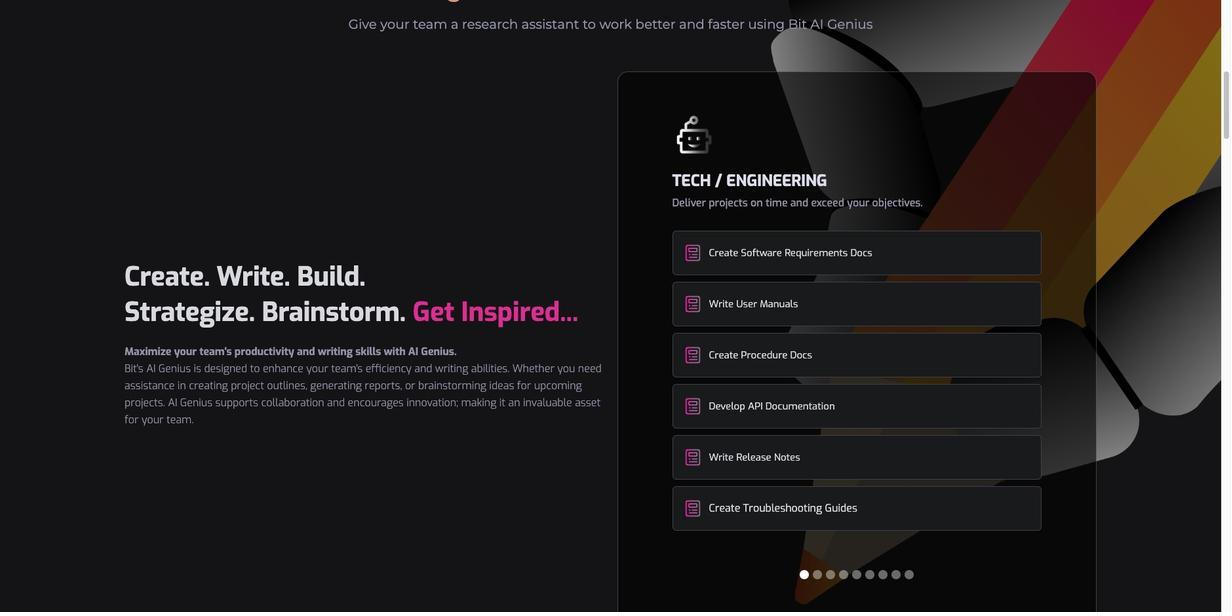 Task type: describe. For each thing, give the bounding box(es) containing it.
create. write. build. strategize. brainstorm. get inspired...
[[125, 260, 578, 330]]

1 vertical spatial writing
[[435, 362, 468, 376]]

write release notes
[[709, 451, 800, 464]]

your right give
[[380, 16, 410, 32]]

with
[[384, 345, 406, 359]]

outlines,
[[267, 379, 307, 393]]

projects.
[[125, 396, 165, 410]]

assistant
[[522, 16, 579, 32]]

/
[[715, 170, 722, 191]]

using
[[748, 16, 785, 32]]

asset
[[575, 396, 601, 410]]

designed
[[204, 362, 247, 376]]

software
[[741, 247, 782, 260]]

notes
[[774, 451, 800, 464]]

collaboration
[[261, 396, 324, 410]]

bit's
[[125, 362, 143, 376]]

1 vertical spatial team's
[[331, 362, 363, 376]]

creating
[[189, 379, 228, 393]]

give your team a research assistant to work better and faster using bit ai genius
[[348, 16, 873, 32]]

better
[[636, 16, 676, 32]]

create troubleshooting guides list
[[672, 231, 1042, 531]]

objectives.
[[872, 196, 923, 210]]

invaluable
[[523, 396, 572, 410]]

brainstorming
[[418, 379, 486, 393]]

upcoming
[[534, 379, 582, 393]]

whether
[[512, 362, 555, 376]]

deliver
[[672, 196, 706, 210]]

productivity
[[235, 345, 294, 359]]

procedure
[[741, 349, 788, 362]]

create software requirements docs
[[709, 247, 872, 260]]

your inside the tech / engineering deliver projects on time and exceed your objectives.
[[847, 196, 870, 210]]

ideas
[[489, 379, 514, 393]]

create procedure docs
[[709, 349, 812, 362]]

requirements
[[785, 247, 848, 260]]

manuals
[[760, 298, 798, 311]]

and down generating
[[327, 396, 345, 410]]

encourages
[[348, 396, 404, 410]]

work
[[599, 16, 632, 32]]

inspired...
[[461, 295, 578, 330]]

generating
[[310, 379, 362, 393]]

write.
[[217, 260, 290, 294]]

efficiency
[[366, 362, 412, 376]]

ai right with on the left bottom of the page
[[408, 345, 418, 359]]

1 vertical spatial genius
[[159, 362, 191, 376]]

an
[[508, 396, 520, 410]]

exceed
[[811, 196, 844, 210]]

project
[[231, 379, 264, 393]]

and up or
[[414, 362, 432, 376]]

get
[[413, 295, 454, 330]]

create for create procedure docs
[[709, 349, 738, 362]]

1 horizontal spatial to
[[583, 16, 596, 32]]

develop api documentation
[[709, 400, 835, 413]]

give
[[348, 16, 377, 32]]

and up enhance
[[297, 345, 315, 359]]

you
[[557, 362, 575, 376]]



Task type: vqa. For each thing, say whether or not it's contained in the screenshot.
and in Tech / Engineering Deliver Projects On Time And Exceed Your Objectives.
yes



Task type: locate. For each thing, give the bounding box(es) containing it.
faster
[[708, 16, 745, 32]]

genius right bit
[[827, 16, 873, 32]]

docs right 'requirements'
[[851, 247, 872, 260]]

write for write user manuals
[[709, 298, 734, 311]]

for
[[517, 379, 531, 393], [125, 413, 139, 427]]

your
[[380, 16, 410, 32], [847, 196, 870, 210], [174, 345, 197, 359], [306, 362, 328, 376], [142, 413, 164, 427]]

genius.
[[421, 345, 457, 359]]

it
[[499, 396, 506, 410]]

1 horizontal spatial writing
[[435, 362, 468, 376]]

writing up brainstorming in the left bottom of the page
[[435, 362, 468, 376]]

write left release
[[709, 451, 734, 464]]

0 horizontal spatial to
[[250, 362, 260, 376]]

your up generating
[[306, 362, 328, 376]]

0 vertical spatial genius
[[827, 16, 873, 32]]

tech / engineering deliver projects on time and exceed your objectives.
[[672, 170, 923, 210]]

0 vertical spatial writing
[[318, 345, 353, 359]]

strategize.
[[125, 295, 255, 330]]

genius up in
[[159, 362, 191, 376]]

for down whether
[[517, 379, 531, 393]]

or
[[405, 379, 415, 393]]

making
[[461, 396, 497, 410]]

write for write release notes
[[709, 451, 734, 464]]

create left software
[[709, 247, 738, 260]]

genius down creating
[[180, 396, 213, 410]]

3 create from the top
[[709, 502, 740, 515]]

create for create troubleshooting guides
[[709, 502, 740, 515]]

and right time
[[791, 196, 809, 210]]

and
[[679, 16, 705, 32], [791, 196, 809, 210], [297, 345, 315, 359], [414, 362, 432, 376], [327, 396, 345, 410]]

team
[[413, 16, 447, 32]]

2 vertical spatial genius
[[180, 396, 213, 410]]

enhance
[[263, 362, 303, 376]]

brainstorm.
[[262, 295, 406, 330]]

carousel region
[[638, 92, 1076, 597]]

develop
[[709, 400, 745, 413]]

1 horizontal spatial team's
[[331, 362, 363, 376]]

team's
[[199, 345, 232, 359], [331, 362, 363, 376]]

0 vertical spatial team's
[[199, 345, 232, 359]]

ai right bit's
[[146, 362, 156, 376]]

0 horizontal spatial team's
[[199, 345, 232, 359]]

docs
[[851, 247, 872, 260], [790, 349, 812, 362]]

to
[[583, 16, 596, 32], [250, 362, 260, 376]]

your right exceed
[[847, 196, 870, 210]]

research
[[462, 16, 518, 32]]

2 write from the top
[[709, 451, 734, 464]]

create for create software requirements docs
[[709, 247, 738, 260]]

0 vertical spatial to
[[583, 16, 596, 32]]

ai
[[810, 16, 824, 32], [408, 345, 418, 359], [146, 362, 156, 376], [168, 396, 177, 410]]

release
[[736, 451, 771, 464]]

ai up team.
[[168, 396, 177, 410]]

create troubleshooting guides
[[709, 502, 857, 515]]

ai right bit
[[810, 16, 824, 32]]

create left troubleshooting
[[709, 502, 740, 515]]

0 horizontal spatial docs
[[790, 349, 812, 362]]

to up project
[[250, 362, 260, 376]]

bit
[[788, 16, 807, 32]]

1 vertical spatial for
[[125, 413, 139, 427]]

2 create from the top
[[709, 349, 738, 362]]

troubleshooting
[[743, 502, 822, 515]]

is
[[194, 362, 201, 376]]

0 vertical spatial write
[[709, 298, 734, 311]]

in
[[178, 379, 186, 393]]

0 vertical spatial create
[[709, 247, 738, 260]]

projects
[[709, 196, 748, 210]]

guides
[[825, 502, 857, 515]]

and inside the tech / engineering deliver projects on time and exceed your objectives.
[[791, 196, 809, 210]]

writing
[[318, 345, 353, 359], [435, 362, 468, 376]]

build.
[[297, 260, 366, 294]]

docs right procedure
[[790, 349, 812, 362]]

write left user
[[709, 298, 734, 311]]

write user manuals
[[709, 298, 798, 311]]

maximize
[[125, 345, 171, 359]]

1 write from the top
[[709, 298, 734, 311]]

your down projects.
[[142, 413, 164, 427]]

need
[[578, 362, 602, 376]]

0 vertical spatial docs
[[851, 247, 872, 260]]

a
[[451, 16, 459, 32]]

0 vertical spatial for
[[517, 379, 531, 393]]

0 horizontal spatial writing
[[318, 345, 353, 359]]

writing left skills
[[318, 345, 353, 359]]

create.
[[125, 260, 210, 294]]

2 vertical spatial create
[[709, 502, 740, 515]]

maximize your team's productivity and writing skills with ai genius. bit's ai genius is designed to enhance your team's efficiency and writing abilities. whether you need assistance in creating project outlines, generating reports, or brainstorming ideas for upcoming projects. ai genius supports collaboration and encourages innovation; making it an invaluable asset for your team.
[[125, 345, 602, 427]]

on
[[751, 196, 763, 210]]

time
[[766, 196, 788, 210]]

1 vertical spatial to
[[250, 362, 260, 376]]

0 horizontal spatial for
[[125, 413, 139, 427]]

1 vertical spatial write
[[709, 451, 734, 464]]

reports,
[[365, 379, 402, 393]]

1 vertical spatial create
[[709, 349, 738, 362]]

write
[[709, 298, 734, 311], [709, 451, 734, 464]]

assistance
[[125, 379, 175, 393]]

for down projects.
[[125, 413, 139, 427]]

create left procedure
[[709, 349, 738, 362]]

team's up generating
[[331, 362, 363, 376]]

team.
[[167, 413, 194, 427]]

skills
[[355, 345, 381, 359]]

tech
[[672, 170, 711, 191]]

1 horizontal spatial for
[[517, 379, 531, 393]]

create
[[709, 247, 738, 260], [709, 349, 738, 362], [709, 502, 740, 515]]

team's up designed
[[199, 345, 232, 359]]

to left work
[[583, 16, 596, 32]]

1 horizontal spatial docs
[[851, 247, 872, 260]]

engineering
[[726, 170, 827, 191]]

and left faster
[[679, 16, 705, 32]]

1 vertical spatial docs
[[790, 349, 812, 362]]

to inside maximize your team's productivity and writing skills with ai genius. bit's ai genius is designed to enhance your team's efficiency and writing abilities. whether you need assistance in creating project outlines, generating reports, or brainstorming ideas for upcoming projects. ai genius supports collaboration and encourages innovation; making it an invaluable asset for your team.
[[250, 362, 260, 376]]

1 create from the top
[[709, 247, 738, 260]]

innovation;
[[407, 396, 458, 410]]

abilities.
[[471, 362, 510, 376]]

supports
[[215, 396, 258, 410]]

user
[[736, 298, 757, 311]]

api documentation
[[748, 400, 835, 413]]

your up is at the left bottom of page
[[174, 345, 197, 359]]

genius
[[827, 16, 873, 32], [159, 362, 191, 376], [180, 396, 213, 410]]



